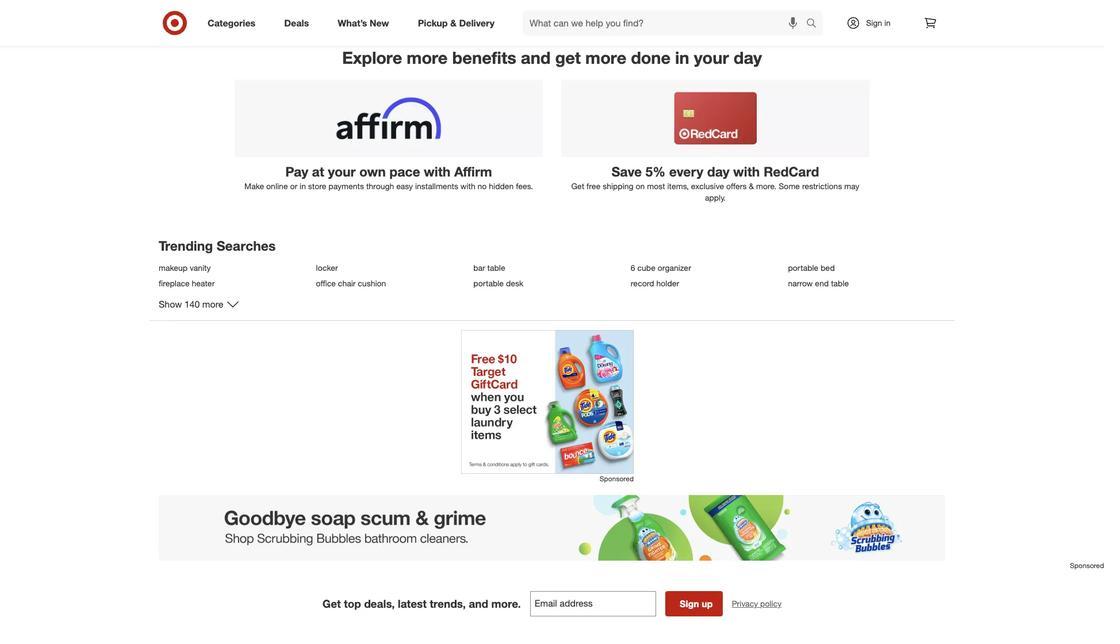 Task type: locate. For each thing, give the bounding box(es) containing it.
sign for sign up
[[680, 598, 699, 610]]

get left top
[[323, 597, 341, 611]]

1 vertical spatial in
[[675, 47, 690, 68]]

& right pickup
[[450, 17, 457, 29]]

get top deals, latest trends, and more.
[[323, 597, 521, 611]]

online
[[266, 181, 288, 191]]

1 horizontal spatial portable
[[788, 263, 819, 273]]

record holder link
[[631, 278, 781, 288]]

desk
[[506, 278, 524, 288]]

portable inside portable bed fireplace heater
[[788, 263, 819, 273]]

record
[[631, 278, 654, 288]]

1 vertical spatial your
[[328, 164, 356, 180]]

delivery
[[459, 17, 495, 29]]

0 vertical spatial advertisement region
[[461, 330, 634, 474]]

1 horizontal spatial &
[[714, 0, 720, 4]]

1 by from the left
[[638, 0, 648, 4]]

sign in link
[[837, 10, 909, 36]]

deals link
[[275, 10, 323, 36]]

by left 'shea'
[[829, 0, 839, 4]]

What can we help you find? suggestions appear below search field
[[523, 10, 809, 36]]

trending
[[159, 238, 213, 254]]

store
[[308, 181, 326, 191]]

cube
[[638, 263, 656, 273]]

0 vertical spatial day
[[734, 47, 762, 68]]

categories
[[208, 17, 256, 29]]

1 horizontal spatial day
[[734, 47, 762, 68]]

& inside save 5% every day with redcard get free shipping on most items, exclusive offers & more. some restrictions may apply.
[[749, 181, 754, 191]]

2 vertical spatial in
[[300, 181, 306, 191]]

portable
[[788, 263, 819, 273], [474, 278, 504, 288]]

show 140 more button
[[159, 297, 240, 311]]

holder
[[657, 278, 679, 288]]

0 horizontal spatial sign
[[680, 598, 699, 610]]

1 vertical spatial day
[[707, 164, 730, 180]]

office chair cushion
[[316, 278, 386, 288]]

new
[[370, 17, 389, 29]]

with inside save 5% every day with redcard get free shipping on most items, exclusive offers & more. some restrictions may apply.
[[733, 164, 760, 180]]

sign inside button
[[680, 598, 699, 610]]

exclusive
[[691, 181, 724, 191]]

0 horizontal spatial and
[[469, 597, 488, 611]]

1 vertical spatial table
[[831, 278, 849, 288]]

1 horizontal spatial by
[[829, 0, 839, 4]]

your down express yourself by mixing modern & traditional furniture styles by shea mcgee. "link"
[[694, 47, 729, 68]]

your up payments
[[328, 164, 356, 180]]

1 vertical spatial sponsored
[[1070, 561, 1104, 570]]

sign in
[[866, 18, 891, 28]]

1 vertical spatial &
[[450, 17, 457, 29]]

with up offers
[[733, 164, 760, 180]]

1 vertical spatial advertisement region
[[0, 495, 1104, 561]]

1 horizontal spatial table
[[831, 278, 849, 288]]

0 horizontal spatial sponsored
[[600, 475, 634, 483]]

1 vertical spatial more.
[[492, 597, 521, 611]]

yourself
[[603, 0, 635, 4]]

deals,
[[364, 597, 395, 611]]

more
[[407, 47, 448, 68], [586, 47, 627, 68], [202, 299, 224, 310]]

portable desk
[[474, 278, 524, 288]]

makeup vanity link
[[159, 263, 309, 273]]

no
[[478, 181, 487, 191]]

styles
[[803, 0, 827, 4]]

your inside pay at your own pace with affirm make online or in store payments through easy installments with no hidden fees.
[[328, 164, 356, 180]]

sign up button
[[665, 591, 723, 617]]

get left free
[[571, 181, 584, 191]]

& inside the express yourself by mixing modern & traditional furniture styles by shea mcgee.
[[714, 0, 720, 4]]

more.
[[756, 181, 777, 191], [492, 597, 521, 611]]

6 cube organizer
[[631, 263, 691, 273]]

day down express yourself by mixing modern & traditional furniture styles by shea mcgee. "link"
[[734, 47, 762, 68]]

&
[[714, 0, 720, 4], [450, 17, 457, 29], [749, 181, 754, 191]]

2 horizontal spatial with
[[733, 164, 760, 180]]

1 vertical spatial and
[[469, 597, 488, 611]]

day up exclusive
[[707, 164, 730, 180]]

1 horizontal spatial and
[[521, 47, 551, 68]]

0 vertical spatial portable
[[788, 263, 819, 273]]

0 horizontal spatial more
[[202, 299, 224, 310]]

2 horizontal spatial &
[[749, 181, 754, 191]]

by left the mixing
[[638, 0, 648, 4]]

0 vertical spatial more.
[[756, 181, 777, 191]]

table up portable desk
[[488, 263, 505, 273]]

shipping
[[603, 181, 634, 191]]

1 horizontal spatial in
[[675, 47, 690, 68]]

0 vertical spatial sign
[[866, 18, 882, 28]]

cushion
[[358, 278, 386, 288]]

and left get
[[521, 47, 551, 68]]

0 vertical spatial sponsored
[[600, 475, 634, 483]]

0 vertical spatial &
[[714, 0, 720, 4]]

installments
[[415, 181, 458, 191]]

None text field
[[530, 591, 656, 617]]

1 horizontal spatial more.
[[756, 181, 777, 191]]

with
[[424, 164, 451, 180], [733, 164, 760, 180], [461, 181, 476, 191]]

vanity
[[190, 263, 211, 273]]

portable down bar table
[[474, 278, 504, 288]]

portable for bed
[[788, 263, 819, 273]]

furniture
[[766, 0, 800, 4]]

more right get
[[586, 47, 627, 68]]

2 vertical spatial &
[[749, 181, 754, 191]]

on
[[636, 181, 645, 191]]

1 vertical spatial portable
[[474, 278, 504, 288]]

and right "trends,"
[[469, 597, 488, 611]]

table
[[488, 263, 505, 273], [831, 278, 849, 288]]

1 vertical spatial sign
[[680, 598, 699, 610]]

& right modern
[[714, 0, 720, 4]]

0 horizontal spatial in
[[300, 181, 306, 191]]

end
[[815, 278, 829, 288]]

0 horizontal spatial table
[[488, 263, 505, 273]]

with up installments
[[424, 164, 451, 180]]

sponsored
[[600, 475, 634, 483], [1070, 561, 1104, 570]]

mixing
[[650, 0, 677, 4]]

narrow end table
[[788, 278, 849, 288]]

chair
[[338, 278, 356, 288]]

privacy policy
[[732, 599, 782, 609]]

& right offers
[[749, 181, 754, 191]]

advertisement region
[[461, 330, 634, 474], [0, 495, 1104, 561]]

make
[[244, 181, 264, 191]]

and
[[521, 47, 551, 68], [469, 597, 488, 611]]

apply.
[[705, 192, 726, 202]]

portable up narrow at right top
[[788, 263, 819, 273]]

0 horizontal spatial get
[[323, 597, 341, 611]]

0 vertical spatial in
[[885, 18, 891, 28]]

pickup
[[418, 17, 448, 29]]

1 horizontal spatial get
[[571, 181, 584, 191]]

0 horizontal spatial your
[[328, 164, 356, 180]]

more down pickup
[[407, 47, 448, 68]]

narrow end table link
[[788, 278, 939, 288]]

1 horizontal spatial sign
[[866, 18, 882, 28]]

table right 'end'
[[831, 278, 849, 288]]

1 horizontal spatial your
[[694, 47, 729, 68]]

sign up
[[680, 598, 713, 610]]

affirm
[[454, 164, 492, 180]]

0 horizontal spatial portable
[[474, 278, 504, 288]]

0 vertical spatial get
[[571, 181, 584, 191]]

0 horizontal spatial day
[[707, 164, 730, 180]]

pace
[[390, 164, 420, 180]]

top
[[344, 597, 361, 611]]

restrictions
[[802, 181, 842, 191]]

trending searches
[[159, 238, 276, 254]]

traditional
[[723, 0, 763, 4]]

more right 140
[[202, 299, 224, 310]]

with left "no"
[[461, 181, 476, 191]]

0 horizontal spatial by
[[638, 0, 648, 4]]



Task type: vqa. For each thing, say whether or not it's contained in the screenshot.
left your
yes



Task type: describe. For each thing, give the bounding box(es) containing it.
0 horizontal spatial &
[[450, 17, 457, 29]]

0 vertical spatial table
[[488, 263, 505, 273]]

pickup & delivery link
[[408, 10, 509, 36]]

policy
[[760, 599, 782, 609]]

day inside save 5% every day with redcard get free shipping on most items, exclusive offers & more. some restrictions may apply.
[[707, 164, 730, 180]]

organizer
[[658, 263, 691, 273]]

shea
[[842, 0, 863, 4]]

0 horizontal spatial with
[[424, 164, 451, 180]]

what's new link
[[328, 10, 404, 36]]

redcard
[[764, 164, 819, 180]]

0 vertical spatial your
[[694, 47, 729, 68]]

trends,
[[430, 597, 466, 611]]

searches
[[217, 238, 276, 254]]

mcgee.
[[567, 4, 599, 15]]

or
[[290, 181, 297, 191]]

in inside pay at your own pace with affirm make online or in store payments through easy installments with no hidden fees.
[[300, 181, 306, 191]]

benefits
[[452, 47, 516, 68]]

makeup
[[159, 263, 188, 273]]

portable bed link
[[788, 263, 939, 273]]

portable for desk
[[474, 278, 504, 288]]

locker
[[316, 263, 338, 273]]

get inside save 5% every day with redcard get free shipping on most items, exclusive offers & more. some restrictions may apply.
[[571, 181, 584, 191]]

1 horizontal spatial sponsored
[[1070, 561, 1104, 570]]

makeup vanity
[[159, 263, 211, 273]]

6 cube organizer link
[[631, 263, 781, 273]]

privacy policy link
[[732, 598, 782, 610]]

privacy
[[732, 599, 758, 609]]

pay
[[285, 164, 308, 180]]

fireplace
[[159, 278, 190, 288]]

express yourself by mixing modern & traditional furniture styles by shea mcgee.
[[567, 0, 863, 15]]

1 horizontal spatial more
[[407, 47, 448, 68]]

portable desk link
[[474, 278, 624, 288]]

modern
[[680, 0, 712, 4]]

more. inside save 5% every day with redcard get free shipping on most items, exclusive offers & more. some restrictions may apply.
[[756, 181, 777, 191]]

what's
[[338, 17, 367, 29]]

may
[[845, 181, 860, 191]]

0 vertical spatial and
[[521, 47, 551, 68]]

search button
[[801, 10, 829, 38]]

what's new
[[338, 17, 389, 29]]

pay at your own pace with affirm make online or in store payments through easy installments with no hidden fees.
[[244, 164, 533, 191]]

2 by from the left
[[829, 0, 839, 4]]

most
[[647, 181, 665, 191]]

explore more benefits and get more done in your day
[[342, 47, 762, 68]]

payments
[[329, 181, 364, 191]]

0 horizontal spatial more.
[[492, 597, 521, 611]]

latest
[[398, 597, 427, 611]]

fees.
[[516, 181, 533, 191]]

show
[[159, 299, 182, 310]]

express yourself by mixing modern & traditional furniture styles by shea mcgee. link
[[558, 0, 897, 27]]

sign for sign in
[[866, 18, 882, 28]]

categories link
[[198, 10, 270, 36]]

own
[[359, 164, 386, 180]]

portable bed fireplace heater
[[159, 263, 835, 288]]

office
[[316, 278, 336, 288]]

office chair cushion link
[[316, 278, 467, 288]]

done
[[631, 47, 671, 68]]

bed
[[821, 263, 835, 273]]

pickup & delivery
[[418, 17, 495, 29]]

every
[[669, 164, 704, 180]]

1 vertical spatial get
[[323, 597, 341, 611]]

items,
[[668, 181, 689, 191]]

bar table
[[474, 263, 505, 273]]

2 horizontal spatial in
[[885, 18, 891, 28]]

some
[[779, 181, 800, 191]]

bar table link
[[474, 263, 624, 273]]

2 horizontal spatial more
[[586, 47, 627, 68]]

5%
[[646, 164, 666, 180]]

more inside button
[[202, 299, 224, 310]]

fireplace heater link
[[159, 278, 309, 288]]

search
[[801, 18, 829, 30]]

record holder
[[631, 278, 679, 288]]

at
[[312, 164, 324, 180]]

through
[[366, 181, 394, 191]]

express
[[567, 0, 600, 4]]

explore
[[342, 47, 402, 68]]

heater
[[192, 278, 215, 288]]

hidden
[[489, 181, 514, 191]]

free
[[587, 181, 601, 191]]

show 140 more
[[159, 299, 224, 310]]

narrow
[[788, 278, 813, 288]]

1 horizontal spatial with
[[461, 181, 476, 191]]

save
[[612, 164, 642, 180]]

offers
[[727, 181, 747, 191]]

save 5% every day with redcard get free shipping on most items, exclusive offers & more. some restrictions may apply.
[[571, 164, 860, 202]]



